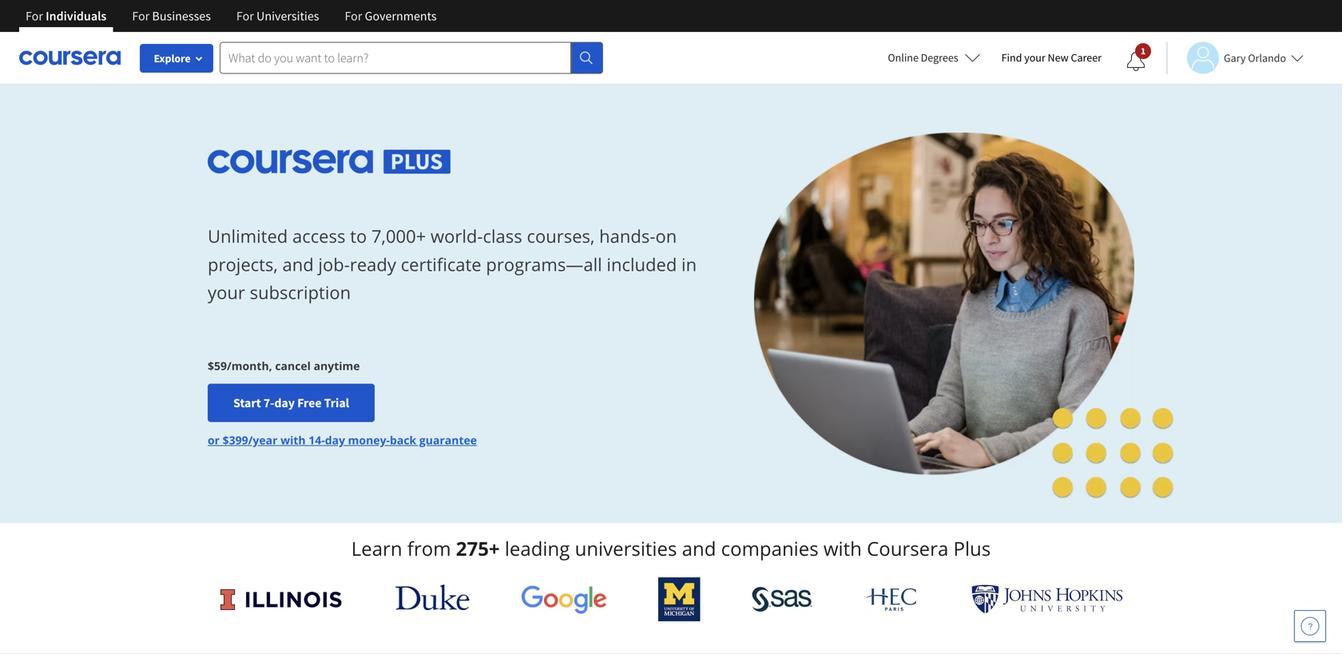 Task type: vqa. For each thing, say whether or not it's contained in the screenshot.
need
no



Task type: describe. For each thing, give the bounding box(es) containing it.
1 horizontal spatial day
[[325, 432, 345, 448]]

gary orlando
[[1224, 51, 1286, 65]]

universities
[[575, 536, 677, 562]]

1
[[1141, 45, 1146, 57]]

businesses
[[152, 8, 211, 24]]

online degrees button
[[875, 40, 994, 75]]

14-
[[309, 432, 325, 448]]

projects,
[[208, 252, 278, 276]]

job-
[[318, 252, 350, 276]]

world-
[[431, 224, 483, 248]]

hec paris image
[[864, 583, 920, 616]]

guarantee
[[419, 432, 477, 448]]

university of michigan image
[[659, 578, 701, 622]]

coursera image
[[19, 45, 121, 71]]

$59
[[208, 358, 227, 373]]

gary orlando button
[[1167, 42, 1304, 74]]

sas image
[[752, 587, 813, 612]]

banner navigation
[[13, 0, 450, 32]]

explore
[[154, 51, 191, 66]]

and inside the unlimited access to 7,000+ world-class courses, hands-on projects, and job-ready certificate programs—all included in your subscription
[[282, 252, 314, 276]]

duke university image
[[395, 585, 470, 610]]

career
[[1071, 50, 1102, 65]]

0 vertical spatial with
[[281, 432, 306, 448]]

johns hopkins university image
[[972, 585, 1123, 614]]

explore button
[[140, 44, 213, 73]]

anytime
[[314, 358, 360, 373]]

show notifications image
[[1127, 52, 1146, 71]]

1 vertical spatial and
[[682, 536, 716, 562]]

back
[[390, 432, 416, 448]]

for governments
[[345, 8, 437, 24]]

new
[[1048, 50, 1069, 65]]

start 7-day free trial button
[[208, 384, 375, 422]]

1 vertical spatial with
[[824, 536, 862, 562]]

gary
[[1224, 51, 1246, 65]]

1 button
[[1114, 42, 1159, 81]]

for universities
[[236, 8, 319, 24]]

trial
[[324, 395, 349, 411]]

orlando
[[1248, 51, 1286, 65]]

cancel
[[275, 358, 311, 373]]

your inside the unlimited access to 7,000+ world-class courses, hands-on projects, and job-ready certificate programs—all included in your subscription
[[208, 281, 245, 305]]

university of illinois at urbana-champaign image
[[219, 587, 344, 612]]

help center image
[[1301, 617, 1320, 636]]

start
[[233, 395, 261, 411]]

subscription
[[250, 281, 351, 305]]

start 7-day free trial
[[233, 395, 349, 411]]

degrees
[[921, 50, 959, 65]]

$59 /month, cancel anytime
[[208, 358, 360, 373]]



Task type: locate. For each thing, give the bounding box(es) containing it.
day left money-
[[325, 432, 345, 448]]

for for governments
[[345, 8, 362, 24]]

money-
[[348, 432, 390, 448]]

3 for from the left
[[236, 8, 254, 24]]

find your new career
[[1002, 50, 1102, 65]]

for
[[26, 8, 43, 24], [132, 8, 150, 24], [236, 8, 254, 24], [345, 8, 362, 24]]

individuals
[[46, 8, 107, 24]]

your down projects,
[[208, 281, 245, 305]]

1 horizontal spatial your
[[1025, 50, 1046, 65]]

with left 14-
[[281, 432, 306, 448]]

0 vertical spatial day
[[274, 395, 295, 411]]

day left free
[[274, 395, 295, 411]]

What do you want to learn? text field
[[220, 42, 571, 74]]

governments
[[365, 8, 437, 24]]

0 horizontal spatial day
[[274, 395, 295, 411]]

with left the coursera
[[824, 536, 862, 562]]

google image
[[521, 585, 607, 614]]

coursera plus image
[[208, 150, 451, 174]]

0 horizontal spatial and
[[282, 252, 314, 276]]

included
[[607, 252, 677, 276]]

learn from 275+ leading universities and companies with coursera plus
[[351, 536, 991, 562]]

1 vertical spatial your
[[208, 281, 245, 305]]

0 horizontal spatial your
[[208, 281, 245, 305]]

access
[[292, 224, 346, 248]]

or
[[208, 432, 220, 448]]

online
[[888, 50, 919, 65]]

companies
[[721, 536, 819, 562]]

online degrees
[[888, 50, 959, 65]]

for left individuals
[[26, 8, 43, 24]]

and up subscription
[[282, 252, 314, 276]]

leading
[[505, 536, 570, 562]]

for left universities
[[236, 8, 254, 24]]

and up university of michigan image
[[682, 536, 716, 562]]

for left governments
[[345, 8, 362, 24]]

hands-
[[599, 224, 656, 248]]

unlimited
[[208, 224, 288, 248]]

4 for from the left
[[345, 8, 362, 24]]

/month,
[[227, 358, 272, 373]]

275+
[[456, 536, 500, 562]]

0 horizontal spatial with
[[281, 432, 306, 448]]

learn
[[351, 536, 402, 562]]

free
[[297, 395, 322, 411]]

for left businesses
[[132, 8, 150, 24]]

1 vertical spatial day
[[325, 432, 345, 448]]

for for individuals
[[26, 8, 43, 24]]

your
[[1025, 50, 1046, 65], [208, 281, 245, 305]]

1 horizontal spatial with
[[824, 536, 862, 562]]

for individuals
[[26, 8, 107, 24]]

in
[[682, 252, 697, 276]]

2 for from the left
[[132, 8, 150, 24]]

and
[[282, 252, 314, 276], [682, 536, 716, 562]]

programs—all
[[486, 252, 602, 276]]

your right find at the top right
[[1025, 50, 1046, 65]]

for businesses
[[132, 8, 211, 24]]

courses,
[[527, 224, 595, 248]]

on
[[656, 224, 677, 248]]

1 for from the left
[[26, 8, 43, 24]]

day
[[274, 395, 295, 411], [325, 432, 345, 448]]

plus
[[954, 536, 991, 562]]

certificate
[[401, 252, 482, 276]]

find your new career link
[[994, 48, 1110, 68]]

None search field
[[220, 42, 603, 74]]

universities
[[257, 8, 319, 24]]

unlimited access to 7,000+ world-class courses, hands-on projects, and job-ready certificate programs—all included in your subscription
[[208, 224, 697, 305]]

7,000+
[[372, 224, 426, 248]]

from
[[407, 536, 451, 562]]

ready
[[350, 252, 396, 276]]

day inside 'button'
[[274, 395, 295, 411]]

or $399 /year with 14-day money-back guarantee
[[208, 432, 477, 448]]

7-
[[264, 395, 274, 411]]

for for universities
[[236, 8, 254, 24]]

find
[[1002, 50, 1022, 65]]

with
[[281, 432, 306, 448], [824, 536, 862, 562]]

/year
[[248, 432, 278, 448]]

$399
[[223, 432, 248, 448]]

0 vertical spatial and
[[282, 252, 314, 276]]

0 vertical spatial your
[[1025, 50, 1046, 65]]

to
[[350, 224, 367, 248]]

class
[[483, 224, 522, 248]]

coursera
[[867, 536, 949, 562]]

for for businesses
[[132, 8, 150, 24]]

1 horizontal spatial and
[[682, 536, 716, 562]]



